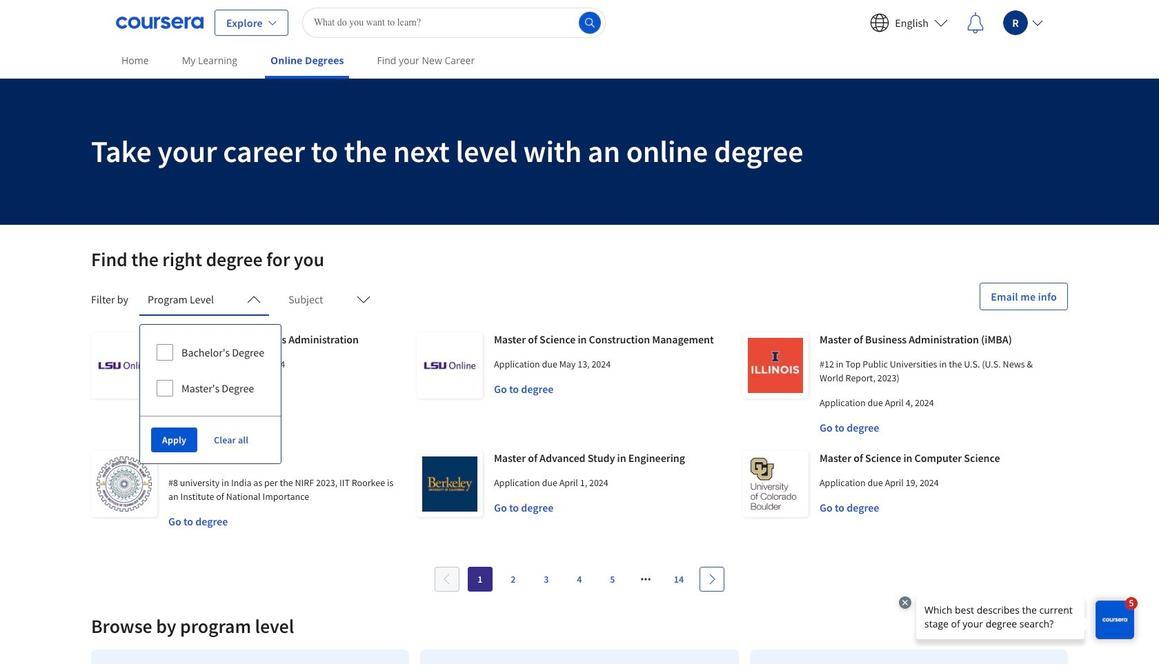 Task type: describe. For each thing, give the bounding box(es) containing it.
coursera image
[[116, 11, 204, 33]]

university of illinois at urbana-champaign image
[[742, 333, 809, 399]]

go to next page image
[[707, 574, 718, 585]]



Task type: locate. For each thing, give the bounding box(es) containing it.
university of california, berkeley image
[[417, 451, 483, 518]]

1 louisiana state university image from the left
[[91, 333, 157, 399]]

university of colorado boulder image
[[742, 451, 809, 518]]

1 horizontal spatial louisiana state university image
[[417, 333, 483, 399]]

iit roorkee image
[[91, 451, 157, 518]]

None search field
[[302, 7, 606, 38]]

options list list box
[[140, 325, 281, 416]]

list
[[86, 644, 1074, 664]]

0 horizontal spatial louisiana state university image
[[91, 333, 157, 399]]

louisiana state university image
[[91, 333, 157, 399], [417, 333, 483, 399]]

actions toolbar
[[140, 416, 281, 464]]

2 louisiana state university image from the left
[[417, 333, 483, 399]]



Task type: vqa. For each thing, say whether or not it's contained in the screenshot.
4.7 (9.3k reviews)
no



